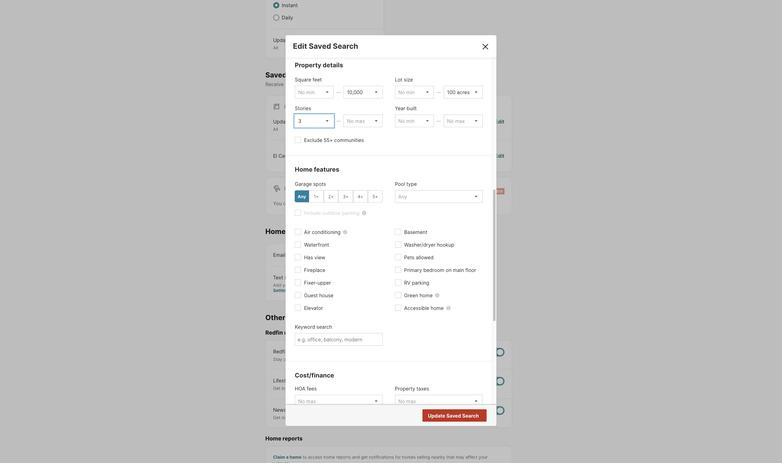 Task type: vqa. For each thing, say whether or not it's contained in the screenshot.
Redfin news Stay up to date on Redfin's tools and features, how to buy or sell a home, and connect with an agent.
yes



Task type: describe. For each thing, give the bounding box(es) containing it.
edit button for no emails
[[495, 152, 505, 160]]

year built
[[395, 105, 417, 112]]

size
[[404, 77, 413, 83]]

— for lot size
[[437, 90, 441, 95]]

0 vertical spatial reports
[[283, 435, 303, 442]]

2+
[[329, 194, 334, 199]]

update saved search
[[428, 413, 479, 419]]

cost/finance
[[295, 372, 334, 379]]

waterfront
[[304, 242, 329, 248]]

.
[[410, 200, 411, 206]]

lifestyle
[[273, 378, 293, 384]]

0 vertical spatial update
[[273, 37, 291, 43]]

home tours
[[266, 227, 306, 236]]

guest
[[304, 292, 318, 299]]

or
[[393, 356, 397, 362]]

saved up property details
[[309, 42, 331, 51]]

home right accessible
[[431, 305, 444, 311]]

buy
[[384, 356, 392, 362]]

for for for rent
[[284, 185, 294, 192]]

edit saved search dialog
[[286, 35, 497, 463]]

other
[[266, 313, 286, 322]]

bedroom
[[424, 267, 445, 273]]

pets
[[405, 254, 415, 261]]

about
[[299, 415, 310, 420]]

5+
[[373, 194, 378, 199]]

— for stories
[[337, 118, 341, 124]]

sale
[[296, 104, 308, 110]]

no results
[[455, 413, 479, 419]]

email
[[273, 252, 286, 258]]

your inside newsletter from my agent get notified about the latest trends in the real estate market from your local redfin agent.
[[408, 415, 417, 420]]

has view
[[304, 254, 326, 261]]

any
[[298, 194, 306, 199]]

test
[[296, 153, 306, 159]]

and inside lifestyle & tips get local insights, home improvement tips, style and design resources.
[[372, 386, 380, 391]]

upper
[[318, 280, 331, 286]]

emails for other emails
[[287, 313, 310, 322]]

receive
[[266, 81, 284, 87]]

1+ radio
[[309, 190, 324, 203]]

home inside to access home reports and get notifications for homes selling nearby that may affect your estimate.
[[324, 454, 335, 460]]

type
[[407, 181, 417, 187]]

settings
[[273, 288, 291, 293]]

lifestyle & tips get local insights, home improvement tips, style and design resources.
[[273, 378, 417, 391]]

allowed
[[416, 254, 434, 261]]

edit for edit saved search
[[293, 42, 307, 51]]

4+ radio
[[353, 190, 368, 203]]

claim a home
[[273, 454, 302, 460]]

e.g. office, balcony, modern text field
[[298, 337, 380, 343]]

fixer-upper
[[304, 280, 331, 286]]

update inside button
[[428, 413, 446, 419]]

text (sms)
[[273, 274, 299, 280]]

nearby
[[432, 454, 446, 460]]

edit for edit 'button' related to no emails
[[495, 153, 505, 159]]

2 the from the left
[[351, 415, 358, 420]]

edit saved search element
[[293, 42, 474, 51]]

daily
[[282, 15, 293, 21]]

in inside newsletter from my agent get notified about the latest trends in the real estate market from your local redfin agent.
[[346, 415, 350, 420]]

1 vertical spatial from
[[397, 415, 407, 420]]

agent. inside newsletter from my agent get notified about the latest trends in the real estate market from your local redfin agent.
[[443, 415, 456, 420]]

can
[[283, 200, 292, 206]]

home for home tours
[[266, 227, 286, 236]]

your inside saved searches receive timely notifications based on your preferred search filters.
[[354, 81, 364, 87]]

spots
[[313, 181, 326, 187]]

on inside edit saved search dialog
[[446, 267, 452, 273]]

add your phone number in
[[273, 282, 329, 288]]

search inside saved searches receive timely notifications based on your preferred search filters.
[[389, 81, 404, 87]]

option group inside edit saved search dialog
[[295, 190, 383, 203]]

fees
[[307, 386, 317, 392]]

estate
[[368, 415, 381, 420]]

1 horizontal spatial searches
[[325, 200, 347, 206]]

exclude 55+ communities
[[304, 137, 364, 143]]

features
[[314, 166, 340, 173]]

my
[[312, 407, 319, 413]]

0 horizontal spatial to
[[290, 356, 294, 362]]

sell
[[398, 356, 405, 362]]

no for no emails
[[448, 153, 454, 159]]

0 horizontal spatial in
[[324, 282, 327, 288]]

timely
[[285, 81, 299, 87]]

improvement
[[323, 386, 350, 391]]

exclude
[[304, 137, 323, 143]]

trends
[[332, 415, 345, 420]]

your inside to access home reports and get notifications for homes selling nearby that may affect your estimate.
[[479, 454, 488, 460]]

property for property details
[[295, 62, 322, 69]]

feet
[[313, 77, 322, 83]]

news
[[290, 348, 302, 355]]

guest house
[[304, 292, 334, 299]]

2 all from the top
[[273, 127, 278, 132]]

newsletter from my agent get notified about the latest trends in the real estate market from your local redfin agent.
[[273, 407, 456, 420]]

communities
[[335, 137, 364, 143]]

searches inside saved searches receive timely notifications based on your preferred search filters.
[[289, 71, 321, 79]]

saved inside saved searches receive timely notifications based on your preferred search filters.
[[266, 71, 287, 79]]

home reports
[[266, 435, 303, 442]]

notifications inside saved searches receive timely notifications based on your preferred search filters.
[[301, 81, 329, 87]]

pool type
[[395, 181, 417, 187]]

features,
[[350, 356, 368, 362]]

0 vertical spatial parking
[[342, 210, 360, 216]]

newsletter
[[273, 407, 299, 413]]

account settings
[[273, 282, 347, 293]]

square
[[295, 77, 312, 83]]

emails for no emails
[[456, 153, 470, 159]]

(sms)
[[285, 274, 299, 280]]

fixer-
[[304, 280, 318, 286]]

create
[[293, 200, 308, 206]]

a inside redfin news stay up to date on redfin's tools and features, how to buy or sell a home, and connect with an agent.
[[406, 356, 409, 362]]

green home
[[405, 292, 433, 299]]

square feet
[[295, 77, 322, 83]]

— for year built
[[437, 118, 441, 124]]

saved down 1+
[[309, 200, 324, 206]]

air
[[304, 229, 311, 235]]

instant
[[282, 2, 298, 8]]

results
[[462, 413, 479, 419]]

affect
[[466, 454, 478, 460]]

while
[[348, 200, 361, 206]]

local inside lifestyle & tips get local insights, home improvement tips, style and design resources.
[[282, 386, 291, 391]]

edit button for update types
[[495, 118, 505, 132]]

home up estimate.
[[290, 454, 302, 460]]

for sale
[[284, 104, 308, 110]]

el cerrito test 1
[[273, 153, 310, 159]]

that
[[447, 454, 455, 460]]

tools
[[330, 356, 340, 362]]

you can create saved searches while searching for rentals .
[[273, 200, 411, 206]]

primary bedroom on main floor
[[405, 267, 477, 273]]

primary
[[405, 267, 422, 273]]

redfin news stay up to date on redfin's tools and features, how to buy or sell a home, and connect with an agent.
[[273, 348, 479, 362]]



Task type: locate. For each thing, give the bounding box(es) containing it.
resources.
[[396, 386, 417, 391]]

2 vertical spatial home
[[266, 435, 282, 442]]

search inside button
[[463, 413, 479, 419]]

and right "style"
[[372, 386, 380, 391]]

55+
[[324, 137, 333, 143]]

account
[[329, 282, 347, 288]]

add
[[273, 282, 282, 288]]

reports left get
[[336, 454, 351, 460]]

keyword search
[[295, 324, 332, 330]]

1 vertical spatial edit
[[495, 119, 505, 125]]

all up el
[[273, 127, 278, 132]]

from right market
[[397, 415, 407, 420]]

notifications down property details
[[301, 81, 329, 87]]

&
[[294, 378, 298, 384]]

on inside saved searches receive timely notifications based on your preferred search filters.
[[347, 81, 352, 87]]

claim a home link
[[273, 454, 302, 460]]

agent.
[[466, 356, 479, 362], [443, 415, 456, 420]]

1 vertical spatial a
[[286, 454, 289, 460]]

0 vertical spatial notifications
[[301, 81, 329, 87]]

notifications right get
[[369, 454, 394, 460]]

for left rent
[[284, 185, 294, 192]]

0 vertical spatial for
[[284, 104, 294, 110]]

1 types from the top
[[292, 37, 305, 43]]

0 vertical spatial home
[[295, 166, 313, 173]]

update types all down for sale
[[273, 119, 305, 132]]

0 vertical spatial update types all
[[273, 37, 305, 50]]

update left no results
[[428, 413, 446, 419]]

redfin for redfin updates
[[266, 329, 283, 336]]

home left tours
[[266, 227, 286, 236]]

home
[[420, 292, 433, 299], [431, 305, 444, 311], [311, 386, 322, 391], [290, 454, 302, 460], [324, 454, 335, 460]]

1 the from the left
[[312, 415, 318, 420]]

stay
[[273, 356, 282, 362]]

1 vertical spatial get
[[273, 415, 281, 420]]

1 horizontal spatial from
[[397, 415, 407, 420]]

1 vertical spatial searches
[[325, 200, 347, 206]]

reports
[[283, 435, 303, 442], [336, 454, 351, 460]]

on for searches
[[347, 81, 352, 87]]

2 horizontal spatial on
[[446, 267, 452, 273]]

your up the settings
[[283, 282, 292, 288]]

redfin's
[[312, 356, 328, 362]]

0 vertical spatial agent.
[[466, 356, 479, 362]]

rentals
[[394, 200, 410, 206]]

stories
[[295, 105, 311, 112]]

1 horizontal spatial notifications
[[369, 454, 394, 460]]

1 all from the top
[[273, 45, 278, 50]]

1 vertical spatial redfin
[[273, 348, 288, 355]]

for for notifications
[[396, 454, 401, 460]]

2 vertical spatial update
[[428, 413, 446, 419]]

update down "daily" option
[[273, 37, 291, 43]]

edit
[[293, 42, 307, 51], [495, 119, 505, 125], [495, 153, 505, 159]]

has
[[304, 254, 313, 261]]

reports up claim a home
[[283, 435, 303, 442]]

1 vertical spatial home
[[266, 227, 286, 236]]

on right "based"
[[347, 81, 352, 87]]

0 horizontal spatial no
[[448, 153, 454, 159]]

1 horizontal spatial local
[[418, 415, 428, 420]]

filters.
[[406, 81, 420, 87]]

for for searching
[[386, 200, 393, 206]]

redfin inside newsletter from my agent get notified about the latest trends in the real estate market from your local redfin agent.
[[429, 415, 442, 420]]

in right trends
[[346, 415, 350, 420]]

0 vertical spatial search
[[389, 81, 404, 87]]

1 horizontal spatial no
[[455, 413, 461, 419]]

home up claim
[[266, 435, 282, 442]]

0 horizontal spatial for
[[386, 200, 393, 206]]

option group containing any
[[295, 190, 383, 203]]

1 horizontal spatial to
[[303, 454, 307, 460]]

for inside to access home reports and get notifications for homes selling nearby that may affect your estimate.
[[396, 454, 401, 460]]

0 vertical spatial types
[[292, 37, 305, 43]]

0 vertical spatial property
[[295, 62, 322, 69]]

Daily radio
[[273, 15, 280, 21]]

no results button
[[447, 410, 486, 422]]

edit button
[[495, 118, 505, 132], [495, 152, 505, 160]]

on for news
[[306, 356, 311, 362]]

search inside edit saved search dialog
[[317, 324, 332, 330]]

built
[[407, 105, 417, 112]]

estimate.
[[273, 461, 292, 463]]

None checkbox
[[485, 348, 505, 356], [485, 406, 505, 415], [485, 348, 505, 356], [485, 406, 505, 415]]

redfin inside redfin news stay up to date on redfin's tools and features, how to buy or sell a home, and connect with an agent.
[[273, 348, 288, 355]]

to right up
[[290, 356, 294, 362]]

1 horizontal spatial for
[[396, 454, 401, 460]]

1 horizontal spatial search
[[389, 81, 404, 87]]

0 horizontal spatial parking
[[342, 210, 360, 216]]

0 vertical spatial a
[[406, 356, 409, 362]]

for rent
[[284, 185, 309, 192]]

local inside newsletter from my agent get notified about the latest trends in the real estate market from your local redfin agent.
[[418, 415, 428, 420]]

agent
[[321, 407, 334, 413]]

1 vertical spatial no
[[455, 413, 461, 419]]

search
[[389, 81, 404, 87], [317, 324, 332, 330]]

2 get from the top
[[273, 415, 281, 420]]

0 vertical spatial edit button
[[495, 118, 505, 132]]

tours
[[288, 227, 306, 236]]

redfin updates
[[266, 329, 307, 336]]

update
[[273, 37, 291, 43], [273, 119, 291, 125], [428, 413, 446, 419]]

to left access
[[303, 454, 307, 460]]

property right design
[[395, 386, 416, 392]]

and right the tools
[[341, 356, 348, 362]]

saved up receive
[[266, 71, 287, 79]]

the left real
[[351, 415, 358, 420]]

1 vertical spatial update
[[273, 119, 291, 125]]

notifications inside to access home reports and get notifications for homes selling nearby that may affect your estimate.
[[369, 454, 394, 460]]

1 vertical spatial all
[[273, 127, 278, 132]]

1 update types all from the top
[[273, 37, 305, 50]]

1 horizontal spatial search
[[463, 413, 479, 419]]

0 horizontal spatial from
[[300, 407, 311, 413]]

all down "daily" option
[[273, 45, 278, 50]]

a right sell
[[406, 356, 409, 362]]

market
[[382, 415, 396, 420]]

1 vertical spatial types
[[292, 119, 305, 125]]

real
[[359, 415, 367, 420]]

0 horizontal spatial emails
[[287, 313, 310, 322]]

5+ radio
[[368, 190, 383, 203]]

1
[[308, 153, 310, 159]]

types down "daily"
[[292, 37, 305, 43]]

basement
[[405, 229, 428, 235]]

for left homes
[[396, 454, 401, 460]]

1 horizontal spatial agent.
[[466, 356, 479, 362]]

0 vertical spatial emails
[[456, 153, 470, 159]]

access
[[308, 454, 323, 460]]

2 edit button from the top
[[495, 152, 505, 160]]

0 vertical spatial get
[[273, 386, 281, 391]]

lot size
[[395, 77, 413, 83]]

1 edit button from the top
[[495, 118, 505, 132]]

your right the 'affect'
[[479, 454, 488, 460]]

None checkbox
[[485, 377, 505, 386]]

the down my
[[312, 415, 318, 420]]

0 vertical spatial no
[[448, 153, 454, 159]]

searches up timely
[[289, 71, 321, 79]]

get down lifestyle
[[273, 386, 281, 391]]

property
[[295, 62, 322, 69], [395, 386, 416, 392]]

list box
[[295, 86, 334, 99], [344, 86, 383, 99], [395, 86, 434, 99], [444, 86, 483, 99], [295, 115, 334, 127], [344, 115, 383, 127], [395, 115, 434, 127], [444, 115, 483, 127], [395, 190, 483, 203], [295, 395, 383, 408], [395, 395, 483, 408]]

home for home reports
[[266, 435, 282, 442]]

reports inside to access home reports and get notifications for homes selling nearby that may affect your estimate.
[[336, 454, 351, 460]]

no inside button
[[455, 413, 461, 419]]

redfin for redfin news stay up to date on redfin's tools and features, how to buy or sell a home, and connect with an agent.
[[273, 348, 288, 355]]

to inside to access home reports and get notifications for homes selling nearby that may affect your estimate.
[[303, 454, 307, 460]]

0 horizontal spatial search
[[317, 324, 332, 330]]

0 horizontal spatial a
[[286, 454, 289, 460]]

updates
[[284, 329, 307, 336]]

1 vertical spatial in
[[346, 415, 350, 420]]

to
[[290, 356, 294, 362], [379, 356, 383, 362], [303, 454, 307, 460]]

1 get from the top
[[273, 386, 281, 391]]

2 update types all from the top
[[273, 119, 305, 132]]

1 vertical spatial agent.
[[443, 415, 456, 420]]

0 vertical spatial for
[[386, 200, 393, 206]]

0 horizontal spatial search
[[333, 42, 359, 51]]

1+
[[314, 194, 319, 199]]

design
[[381, 386, 395, 391]]

searches down the 2+
[[325, 200, 347, 206]]

how
[[369, 356, 377, 362]]

1 horizontal spatial property
[[395, 386, 416, 392]]

1 vertical spatial for
[[396, 454, 401, 460]]

homes
[[402, 454, 416, 460]]

0 horizontal spatial reports
[[283, 435, 303, 442]]

0 vertical spatial all
[[273, 45, 278, 50]]

3+
[[343, 194, 349, 199]]

2 horizontal spatial to
[[379, 356, 383, 362]]

on left main at the bottom right of the page
[[446, 267, 452, 273]]

include outdoor parking
[[304, 210, 360, 216]]

local down "taxes"
[[418, 415, 428, 420]]

home right access
[[324, 454, 335, 460]]

0 horizontal spatial notifications
[[301, 81, 329, 87]]

accessible
[[405, 305, 430, 311]]

0 vertical spatial searches
[[289, 71, 321, 79]]

on right date
[[306, 356, 311, 362]]

home inside edit saved search dialog
[[295, 166, 313, 173]]

home up accessible home
[[420, 292, 433, 299]]

search for update saved search
[[463, 413, 479, 419]]

to left buy
[[379, 356, 383, 362]]

garage spots
[[295, 181, 326, 187]]

home down cost/finance
[[311, 386, 322, 391]]

agent. left results
[[443, 415, 456, 420]]

up
[[284, 356, 289, 362]]

1 horizontal spatial parking
[[412, 280, 430, 286]]

0 vertical spatial edit
[[293, 42, 307, 51]]

redfin
[[266, 329, 283, 336], [273, 348, 288, 355], [429, 415, 442, 420]]

from up about
[[300, 407, 311, 413]]

0 vertical spatial on
[[347, 81, 352, 87]]

no for no results
[[455, 413, 461, 419]]

0 vertical spatial in
[[324, 282, 327, 288]]

0 vertical spatial local
[[282, 386, 291, 391]]

1 vertical spatial parking
[[412, 280, 430, 286]]

accessible home
[[405, 305, 444, 311]]

agent. inside redfin news stay up to date on redfin's tools and features, how to buy or sell a home, and connect with an agent.
[[466, 356, 479, 362]]

floor
[[466, 267, 477, 273]]

search left filters.
[[389, 81, 404, 87]]

0 horizontal spatial searches
[[289, 71, 321, 79]]

saved inside button
[[447, 413, 462, 419]]

washer/dryer
[[405, 242, 436, 248]]

2 types from the top
[[292, 119, 305, 125]]

insights,
[[293, 386, 310, 391]]

get inside newsletter from my agent get notified about the latest trends in the real estate market from your local redfin agent.
[[273, 415, 281, 420]]

home for home features
[[295, 166, 313, 173]]

0 horizontal spatial the
[[312, 415, 318, 420]]

a
[[406, 356, 409, 362], [286, 454, 289, 460]]

home down test
[[295, 166, 313, 173]]

on inside redfin news stay up to date on redfin's tools and features, how to buy or sell a home, and connect with an agent.
[[306, 356, 311, 362]]

for for for sale
[[284, 104, 294, 110]]

1 vertical spatial search
[[317, 324, 332, 330]]

1 vertical spatial update types all
[[273, 119, 305, 132]]

Any radio
[[295, 190, 310, 203]]

0 vertical spatial redfin
[[266, 329, 283, 336]]

—
[[337, 90, 341, 95], [437, 90, 441, 95], [337, 118, 341, 124], [437, 118, 441, 124]]

search up e.g. office, balcony, modern text box
[[317, 324, 332, 330]]

connect
[[433, 356, 449, 362]]

1 vertical spatial emails
[[287, 313, 310, 322]]

2 vertical spatial redfin
[[429, 415, 442, 420]]

1 horizontal spatial a
[[406, 356, 409, 362]]

get
[[273, 386, 281, 391], [273, 415, 281, 420]]

elevator
[[304, 305, 323, 311]]

0 horizontal spatial on
[[306, 356, 311, 362]]

and inside to access home reports and get notifications for homes selling nearby that may affect your estimate.
[[352, 454, 360, 460]]

— for square feet
[[337, 90, 341, 95]]

types down stories on the left
[[292, 119, 305, 125]]

agent. right an
[[466, 356, 479, 362]]

1 horizontal spatial emails
[[456, 153, 470, 159]]

0 horizontal spatial local
[[282, 386, 291, 391]]

1 vertical spatial reports
[[336, 454, 351, 460]]

edit inside dialog
[[293, 42, 307, 51]]

property details
[[295, 62, 343, 69]]

0 horizontal spatial property
[[295, 62, 322, 69]]

latest
[[319, 415, 331, 420]]

for left rentals
[[386, 200, 393, 206]]

in up the house
[[324, 282, 327, 288]]

for left sale
[[284, 104, 294, 110]]

get down "newsletter"
[[273, 415, 281, 420]]

1 vertical spatial local
[[418, 415, 428, 420]]

your left preferred
[[354, 81, 364, 87]]

1 vertical spatial property
[[395, 386, 416, 392]]

home,
[[410, 356, 423, 362]]

0 horizontal spatial agent.
[[443, 415, 456, 420]]

update down for sale
[[273, 119, 291, 125]]

parking down while
[[342, 210, 360, 216]]

and right home,
[[424, 356, 431, 362]]

1 vertical spatial for
[[284, 185, 294, 192]]

your right market
[[408, 415, 417, 420]]

search for edit saved search
[[333, 42, 359, 51]]

1 vertical spatial on
[[446, 267, 452, 273]]

property up square feet
[[295, 62, 322, 69]]

home inside lifestyle & tips get local insights, home improvement tips, style and design resources.
[[311, 386, 322, 391]]

conditioning
[[312, 229, 341, 235]]

0 vertical spatial search
[[333, 42, 359, 51]]

local
[[282, 386, 291, 391], [418, 415, 428, 420]]

get inside lifestyle & tips get local insights, home improvement tips, style and design resources.
[[273, 386, 281, 391]]

property for property taxes
[[395, 386, 416, 392]]

to access home reports and get notifications for homes selling nearby that may affect your estimate.
[[273, 454, 488, 463]]

an
[[460, 356, 465, 362]]

parking up green home
[[412, 280, 430, 286]]

searching
[[362, 200, 385, 206]]

edit for update types edit 'button'
[[495, 119, 505, 125]]

saved left results
[[447, 413, 462, 419]]

cerrito
[[279, 153, 295, 159]]

update types all down "daily"
[[273, 37, 305, 50]]

and left get
[[352, 454, 360, 460]]

1 vertical spatial edit button
[[495, 152, 505, 160]]

1 vertical spatial search
[[463, 413, 479, 419]]

for
[[284, 104, 294, 110], [284, 185, 294, 192]]

1 horizontal spatial reports
[[336, 454, 351, 460]]

rv parking
[[405, 280, 430, 286]]

2 vertical spatial edit
[[495, 153, 505, 159]]

1 vertical spatial notifications
[[369, 454, 394, 460]]

1 for from the top
[[284, 104, 294, 110]]

1 horizontal spatial the
[[351, 415, 358, 420]]

get
[[361, 454, 368, 460]]

a up estimate.
[[286, 454, 289, 460]]

view
[[315, 254, 326, 261]]

rv
[[405, 280, 411, 286]]

local down lifestyle
[[282, 386, 291, 391]]

no emails
[[448, 153, 470, 159]]

1 horizontal spatial on
[[347, 81, 352, 87]]

2 vertical spatial on
[[306, 356, 311, 362]]

2 for from the top
[[284, 185, 294, 192]]

tips
[[299, 378, 308, 384]]

2+ radio
[[324, 190, 339, 203]]

0 vertical spatial from
[[300, 407, 311, 413]]

1 horizontal spatial in
[[346, 415, 350, 420]]

3+ radio
[[339, 190, 353, 203]]

other emails
[[266, 313, 310, 322]]

Instant radio
[[273, 2, 280, 8]]

option group
[[295, 190, 383, 203]]



